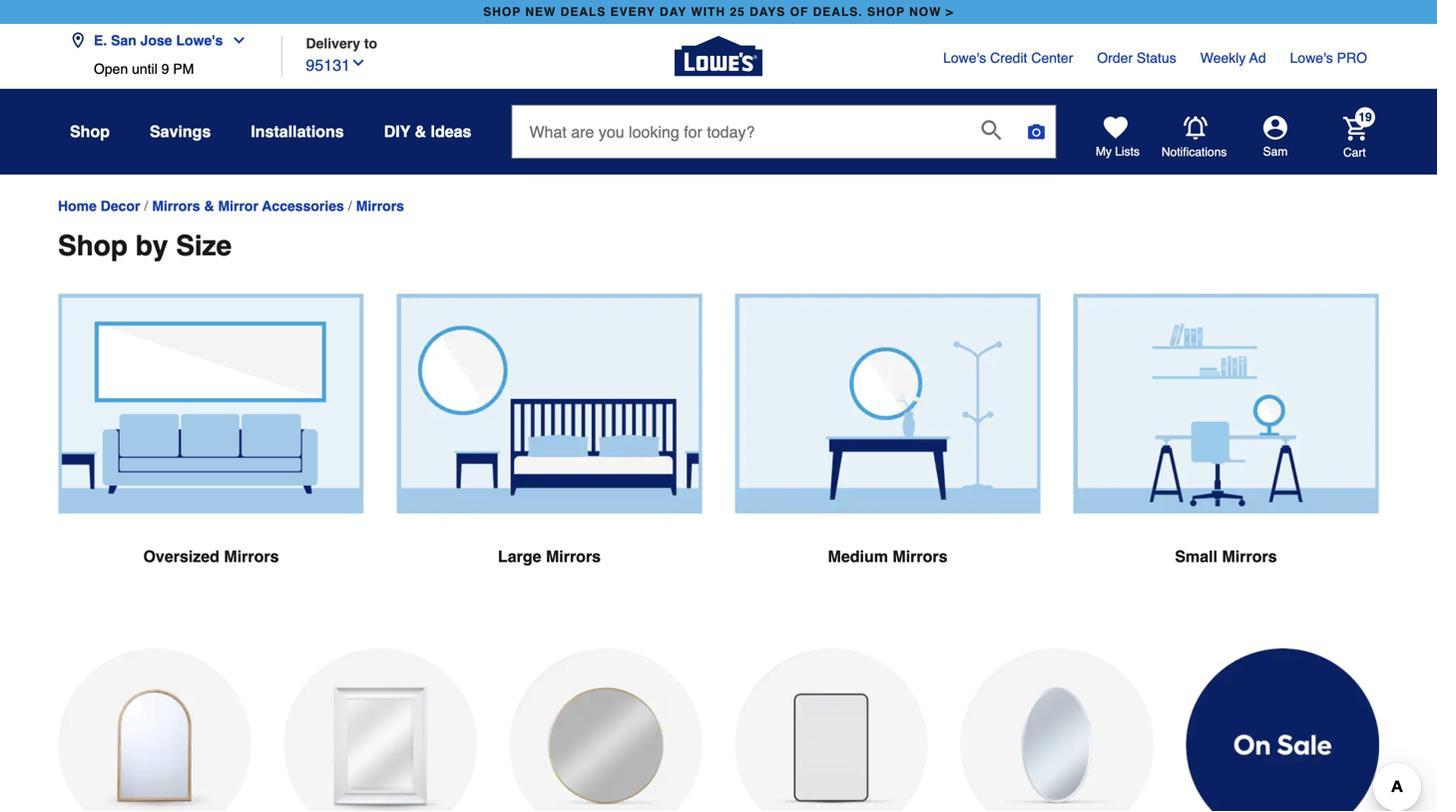 Task type: describe. For each thing, give the bounding box(es) containing it.
shop new deals every day with 25 days of deals. shop now > link
[[480, 0, 958, 24]]

weekly
[[1201, 50, 1247, 66]]

ad
[[1250, 50, 1267, 66]]

lowe's home improvement lists image
[[1104, 116, 1128, 140]]

by
[[136, 230, 168, 262]]

a graphic of an entryway with a round, medium sized mirror over a console table. image
[[735, 294, 1041, 515]]

weekly ad
[[1201, 50, 1267, 66]]

a round mirror with a gold frame. image
[[509, 649, 703, 812]]

e. san jose lowe's button
[[70, 20, 255, 61]]

home decor link
[[58, 198, 140, 214]]

every
[[611, 5, 656, 19]]

mirrors link
[[356, 198, 404, 214]]

on sale. image
[[1186, 649, 1380, 812]]

shop new deals every day with 25 days of deals. shop now >
[[484, 5, 954, 19]]

deals
[[561, 5, 606, 19]]

& inside home decor / mirrors & mirror accessories / mirrors
[[204, 198, 214, 214]]

a graphic of an office space with a small mirror set on a desk. image
[[1073, 294, 1380, 515]]

home
[[58, 198, 97, 214]]

lowe's home improvement cart image
[[1344, 117, 1368, 141]]

mirrors for large mirrors
[[546, 548, 601, 566]]

lists
[[1116, 145, 1140, 159]]

savings button
[[150, 114, 211, 150]]

open until 9 pm
[[94, 61, 194, 77]]

a rectangular mirror with rounded corners in a black frame. image
[[735, 649, 929, 812]]

order
[[1098, 50, 1133, 66]]

weekly ad link
[[1201, 48, 1267, 68]]

day
[[660, 5, 687, 19]]

to
[[364, 35, 378, 51]]

camera image
[[1027, 122, 1047, 142]]

diy & ideas
[[384, 122, 472, 141]]

location image
[[70, 32, 86, 48]]

9
[[161, 61, 169, 77]]

now
[[910, 5, 942, 19]]

ideas
[[431, 122, 472, 141]]

chevron down image
[[223, 32, 247, 48]]

installations
[[251, 122, 344, 141]]

shop by size
[[58, 230, 232, 262]]

until
[[132, 61, 158, 77]]

small
[[1176, 548, 1218, 566]]

Search Query text field
[[513, 106, 966, 158]]

e.
[[94, 32, 107, 48]]

e. san jose lowe's
[[94, 32, 223, 48]]

mirrors for small mirrors
[[1223, 548, 1278, 566]]

order status
[[1098, 50, 1177, 66]]

status
[[1137, 50, 1177, 66]]

mirrors down diy
[[356, 198, 404, 214]]

2 shop from the left
[[868, 5, 906, 19]]

lowe's credit center
[[944, 50, 1074, 66]]

lowe's inside button
[[176, 32, 223, 48]]

of
[[790, 5, 809, 19]]

chevron down image
[[350, 55, 366, 71]]

with
[[691, 5, 726, 19]]

my lists
[[1096, 145, 1140, 159]]



Task type: vqa. For each thing, say whether or not it's contained in the screenshot.
flooring
no



Task type: locate. For each thing, give the bounding box(es) containing it.
medium mirrors link
[[735, 294, 1041, 617]]

size
[[176, 230, 232, 262]]

lowe's home improvement logo image
[[675, 12, 763, 100]]

shop button
[[70, 114, 110, 150]]

mirrors right medium
[[893, 548, 948, 566]]

shop left now
[[868, 5, 906, 19]]

my
[[1096, 145, 1112, 159]]

>
[[946, 5, 954, 19]]

mirrors right small
[[1223, 548, 1278, 566]]

25
[[730, 5, 746, 19]]

0 vertical spatial &
[[415, 122, 426, 141]]

shop left new
[[484, 5, 521, 19]]

an oval mirror with a silver frame. image
[[961, 649, 1154, 812]]

new
[[526, 5, 557, 19]]

oversized mirrors
[[143, 548, 279, 566]]

& right diy
[[415, 122, 426, 141]]

days
[[750, 5, 786, 19]]

shop down home decor link
[[58, 230, 128, 262]]

small mirrors
[[1176, 548, 1278, 566]]

lowe's left credit
[[944, 50, 987, 66]]

& inside button
[[415, 122, 426, 141]]

0 horizontal spatial /
[[144, 198, 148, 214]]

lowe's for lowe's credit center
[[944, 50, 987, 66]]

mirrors right large
[[546, 548, 601, 566]]

savings
[[150, 122, 211, 141]]

deals.
[[813, 5, 863, 19]]

oversized
[[143, 548, 220, 566]]

shop for shop
[[70, 122, 110, 141]]

large mirrors link
[[396, 294, 703, 617]]

& left mirror
[[204, 198, 214, 214]]

mirrors right oversized
[[224, 548, 279, 566]]

1 horizontal spatial shop
[[868, 5, 906, 19]]

a rectangular mirror in a white frame. image
[[284, 649, 477, 812]]

0 horizontal spatial lowe's
[[176, 32, 223, 48]]

/ left mirrors link
[[348, 198, 352, 214]]

search image
[[982, 120, 1002, 140]]

cart
[[1344, 146, 1367, 160]]

lowe's pro link
[[1291, 48, 1368, 68]]

lowe's pro
[[1291, 50, 1368, 66]]

lowe's credit center link
[[944, 48, 1074, 68]]

diy
[[384, 122, 411, 141]]

19
[[1359, 110, 1373, 124]]

a graphic of a bedroom with a large round mirror over a bedside table. image
[[396, 294, 703, 515]]

1 shop from the left
[[484, 5, 521, 19]]

lowe's left pro
[[1291, 50, 1334, 66]]

a graphic of a living room with an oversized mirror over a couch. image
[[58, 294, 364, 515]]

1 vertical spatial &
[[204, 198, 214, 214]]

shop down open on the left top of the page
[[70, 122, 110, 141]]

1 horizontal spatial &
[[415, 122, 426, 141]]

jose
[[140, 32, 172, 48]]

an arched wall mirror with gold frame. image
[[58, 649, 252, 812]]

mirrors for oversized mirrors
[[224, 548, 279, 566]]

large
[[498, 548, 542, 566]]

2 / from the left
[[348, 198, 352, 214]]

medium
[[828, 548, 889, 566]]

installations button
[[251, 114, 344, 150]]

mirror
[[218, 198, 259, 214]]

95131 button
[[306, 51, 366, 77]]

0 horizontal spatial shop
[[484, 5, 521, 19]]

accessories
[[262, 198, 344, 214]]

delivery
[[306, 35, 360, 51]]

sam button
[[1228, 116, 1324, 160]]

mirrors up by
[[152, 198, 200, 214]]

/ right decor
[[144, 198, 148, 214]]

center
[[1032, 50, 1074, 66]]

mirrors & mirror accessories link
[[152, 198, 344, 214]]

mirrors
[[152, 198, 200, 214], [356, 198, 404, 214], [224, 548, 279, 566], [546, 548, 601, 566], [893, 548, 948, 566], [1223, 548, 1278, 566]]

medium mirrors
[[828, 548, 948, 566]]

lowe's up pm
[[176, 32, 223, 48]]

shop
[[70, 122, 110, 141], [58, 230, 128, 262]]

decor
[[101, 198, 140, 214]]

small mirrors link
[[1073, 294, 1380, 617]]

open
[[94, 61, 128, 77]]

notifications
[[1162, 145, 1228, 159]]

pro
[[1338, 50, 1368, 66]]

diy & ideas button
[[384, 114, 472, 150]]

0 vertical spatial shop
[[70, 122, 110, 141]]

lowe's
[[176, 32, 223, 48], [944, 50, 987, 66], [1291, 50, 1334, 66]]

large mirrors
[[498, 548, 601, 566]]

1 horizontal spatial /
[[348, 198, 352, 214]]

shop
[[484, 5, 521, 19], [868, 5, 906, 19]]

lowe's home improvement notification center image
[[1184, 116, 1208, 140]]

2 horizontal spatial lowe's
[[1291, 50, 1334, 66]]

&
[[415, 122, 426, 141], [204, 198, 214, 214]]

credit
[[991, 50, 1028, 66]]

0 horizontal spatial &
[[204, 198, 214, 214]]

shop for shop by size
[[58, 230, 128, 262]]

my lists link
[[1096, 116, 1140, 160]]

None search field
[[512, 105, 1057, 177]]

mirrors for medium mirrors
[[893, 548, 948, 566]]

1 vertical spatial shop
[[58, 230, 128, 262]]

1 / from the left
[[144, 198, 148, 214]]

sam
[[1264, 145, 1288, 159]]

1 horizontal spatial lowe's
[[944, 50, 987, 66]]

lowe's for lowe's pro
[[1291, 50, 1334, 66]]

/
[[144, 198, 148, 214], [348, 198, 352, 214]]

san
[[111, 32, 137, 48]]

home decor / mirrors & mirror accessories / mirrors
[[58, 198, 404, 214]]

95131
[[306, 56, 350, 74]]

delivery to
[[306, 35, 378, 51]]

pm
[[173, 61, 194, 77]]

oversized mirrors link
[[58, 294, 364, 617]]

order status link
[[1098, 48, 1177, 68]]



